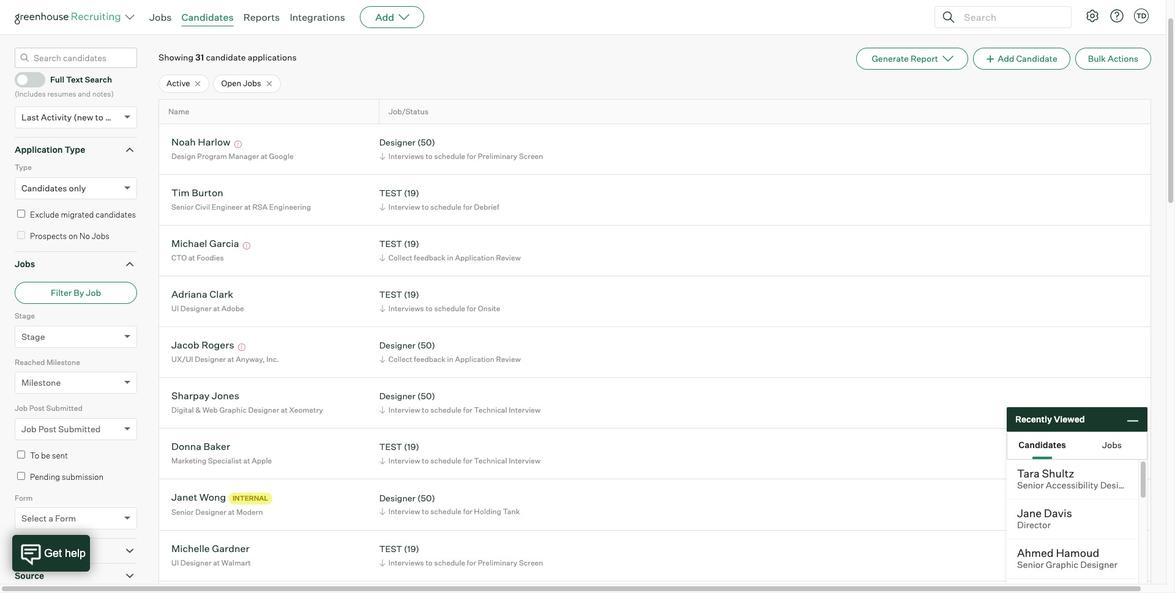 Task type: locate. For each thing, give the bounding box(es) containing it.
last
[[21, 112, 39, 122]]

at inside michelle gardner ui designer at walmart
[[213, 559, 220, 568]]

4 test from the top
[[379, 442, 402, 453]]

to left old)
[[95, 112, 103, 122]]

2 technical from the top
[[474, 457, 507, 466]]

for up debrief
[[467, 152, 476, 161]]

application inside the test (19) collect feedback in application review
[[455, 253, 494, 263]]

(50) up 'interview to schedule for holding tank' link
[[417, 493, 435, 504]]

2 feedback from the top
[[414, 355, 446, 364]]

graphic down jones
[[219, 406, 247, 415]]

interviews to schedule for preliminary screen link
[[377, 151, 546, 162], [377, 558, 546, 569]]

preliminary inside designer (50) interviews to schedule for preliminary screen
[[478, 152, 517, 161]]

janet wong link
[[171, 492, 226, 506]]

in
[[447, 253, 453, 263], [447, 355, 453, 364]]

for inside designer (50) interviews to schedule for preliminary screen
[[467, 152, 476, 161]]

review up onsite
[[496, 253, 521, 263]]

designer inside designer (50) interview to schedule for technical interview
[[379, 391, 416, 402]]

1 interviews from the top
[[388, 152, 424, 161]]

1 vertical spatial job
[[15, 404, 28, 413]]

sharpay jones digital & web graphic designer at xeometry
[[171, 390, 323, 415]]

candidates inside candidates tab
[[1019, 440, 1066, 450]]

designer inside adriana clark ui designer at adobe
[[180, 304, 212, 313]]

1 interviews to schedule for preliminary screen link from the top
[[377, 151, 546, 162]]

interviews inside test (19) interviews to schedule for preliminary screen
[[388, 559, 424, 568]]

application
[[15, 144, 63, 155], [455, 253, 494, 263], [455, 355, 494, 364]]

form down pending submission option
[[15, 494, 33, 503]]

2 preliminary from the top
[[478, 559, 517, 568]]

jobs up showing
[[149, 11, 172, 23]]

designer inside tara shultz senior accessibility designer
[[1100, 480, 1138, 492]]

at left xeometry
[[281, 406, 288, 415]]

2 vertical spatial application
[[455, 355, 494, 364]]

and
[[78, 89, 91, 99]]

5 test from the top
[[379, 544, 402, 555]]

to
[[95, 112, 103, 122], [426, 152, 433, 161], [422, 203, 429, 212], [426, 304, 433, 313], [422, 406, 429, 415], [422, 457, 429, 466], [422, 508, 429, 517], [426, 559, 433, 568]]

interviews for adriana clark
[[388, 304, 424, 313]]

1 vertical spatial collect feedback in application review link
[[377, 354, 524, 365]]

1 review from the top
[[496, 253, 521, 263]]

cto
[[171, 253, 187, 263]]

type
[[65, 144, 85, 155], [15, 163, 32, 172]]

application down last
[[15, 144, 63, 155]]

ux/ui designer at anyway, inc.
[[171, 355, 279, 364]]

interviews inside designer (50) interviews to schedule for preliminary screen
[[388, 152, 424, 161]]

4 (50) from the top
[[417, 493, 435, 504]]

1 vertical spatial review
[[496, 355, 521, 364]]

1 vertical spatial graphic
[[1046, 560, 1079, 571]]

candidates only
[[21, 183, 86, 193]]

exclude
[[30, 210, 59, 220]]

schedule up designer (50) interview to schedule for holding tank
[[430, 457, 462, 466]]

schedule down 'interview to schedule for holding tank' link
[[434, 559, 465, 568]]

at inside the internal senior designer at modern
[[228, 508, 235, 517]]

feedback for michael garcia
[[414, 253, 446, 263]]

1 horizontal spatial type
[[65, 144, 85, 155]]

designer (50) interviews to schedule for preliminary screen
[[379, 137, 543, 161]]

job/status
[[389, 107, 429, 116]]

in inside the test (19) collect feedback in application review
[[447, 253, 453, 263]]

(19)
[[404, 188, 419, 199], [404, 239, 419, 249], [404, 290, 419, 300], [404, 442, 419, 453], [404, 544, 419, 555]]

preliminary up debrief
[[478, 152, 517, 161]]

0 vertical spatial submitted
[[46, 404, 83, 413]]

schedule inside test (19) interviews to schedule for onsite
[[434, 304, 465, 313]]

schedule for tim
[[430, 203, 462, 212]]

to inside designer (50) interviews to schedule for preliminary screen
[[426, 152, 433, 161]]

1 interview to schedule for technical interview link from the top
[[377, 405, 544, 416]]

in up test (19) interviews to schedule for onsite
[[447, 253, 453, 263]]

designer (50) collect feedback in application review
[[379, 341, 521, 364]]

test for donna baker
[[379, 442, 402, 453]]

candidates up 31
[[181, 11, 234, 23]]

at left google
[[261, 152, 267, 161]]

0 vertical spatial stage
[[15, 312, 35, 321]]

2 screen from the top
[[519, 559, 543, 568]]

interviews to schedule for onsite link
[[377, 303, 503, 315]]

to up test (19) interviews to schedule for preliminary screen
[[422, 508, 429, 517]]

Exclude migrated candidates checkbox
[[17, 210, 25, 218]]

0 vertical spatial graphic
[[219, 406, 247, 415]]

actions
[[1108, 53, 1138, 64]]

michael garcia link
[[171, 238, 239, 252]]

schedule inside test (19) interviews to schedule for preliminary screen
[[434, 559, 465, 568]]

3 interviews from the top
[[388, 559, 424, 568]]

type element
[[15, 162, 137, 208]]

ux/ui
[[171, 355, 193, 364]]

preliminary down holding
[[478, 559, 517, 568]]

3 test from the top
[[379, 290, 402, 300]]

milestone down "reached milestone"
[[21, 378, 61, 388]]

add inside add candidate link
[[998, 53, 1014, 64]]

interview for test (19) interview to schedule for debrief
[[388, 203, 420, 212]]

feedback for jacob rogers
[[414, 355, 446, 364]]

test (19) interviews to schedule for preliminary screen
[[379, 544, 543, 568]]

reached milestone element
[[15, 357, 137, 403]]

1 horizontal spatial form
[[55, 514, 76, 524]]

0 vertical spatial collect feedback in application review link
[[377, 252, 524, 264]]

for inside designer (50) interview to schedule for technical interview
[[463, 406, 473, 415]]

1 vertical spatial post
[[38, 424, 56, 434]]

3 (19) from the top
[[404, 290, 419, 300]]

candidates
[[181, 11, 234, 23], [21, 183, 67, 193], [1019, 440, 1066, 450]]

for left holding
[[463, 508, 473, 517]]

1 horizontal spatial add
[[998, 53, 1014, 64]]

senior down "director"
[[1017, 560, 1044, 571]]

interview for designer (50) interview to schedule for holding tank
[[388, 508, 420, 517]]

in for michael garcia
[[447, 253, 453, 263]]

technical inside "test (19) interview to schedule for technical interview"
[[474, 457, 507, 466]]

pending
[[30, 473, 60, 482]]

designer inside the internal senior designer at modern
[[195, 508, 226, 517]]

collect feedback in application review link up designer (50) interview to schedule for technical interview
[[377, 354, 524, 365]]

1 vertical spatial collect
[[388, 355, 412, 364]]

(19) inside "test (19) interview to schedule for technical interview"
[[404, 442, 419, 453]]

2 interviews from the top
[[388, 304, 424, 313]]

0 vertical spatial feedback
[[414, 253, 446, 263]]

1 vertical spatial stage
[[21, 332, 45, 342]]

active
[[166, 78, 190, 88]]

at inside the donna baker marketing specialist at apple
[[243, 457, 250, 466]]

collect feedback in application review link for michael garcia
[[377, 252, 524, 264]]

screen inside designer (50) interviews to schedule for preliminary screen
[[519, 152, 543, 161]]

screen
[[519, 152, 543, 161], [519, 559, 543, 568]]

to for noah harlow
[[426, 152, 433, 161]]

1 vertical spatial technical
[[474, 457, 507, 466]]

viewed
[[1054, 415, 1085, 425]]

2 vertical spatial job
[[21, 424, 37, 434]]

2 in from the top
[[447, 355, 453, 364]]

form right a
[[55, 514, 76, 524]]

add candidate link
[[973, 48, 1070, 70]]

(50) inside designer (50) collect feedback in application review
[[417, 341, 435, 351]]

designer
[[379, 137, 416, 148], [180, 304, 212, 313], [379, 341, 416, 351], [195, 355, 226, 364], [379, 391, 416, 402], [248, 406, 279, 415], [1100, 480, 1138, 492], [379, 493, 416, 504], [195, 508, 226, 517], [180, 559, 212, 568], [1080, 560, 1118, 571]]

for inside designer (50) interview to schedule for holding tank
[[463, 508, 473, 517]]

senior inside tim burton senior civil engineer at rsa engineering
[[171, 203, 194, 212]]

0 horizontal spatial type
[[15, 163, 32, 172]]

(19) for donna baker
[[404, 442, 419, 453]]

0 horizontal spatial graphic
[[219, 406, 247, 415]]

to inside test (19) interview to schedule for debrief
[[422, 203, 429, 212]]

2 interviews to schedule for preliminary screen link from the top
[[377, 558, 546, 569]]

for down holding
[[467, 559, 476, 568]]

by
[[74, 288, 84, 298]]

type down last activity (new to old)
[[65, 144, 85, 155]]

4 (19) from the top
[[404, 442, 419, 453]]

0 vertical spatial form
[[15, 494, 33, 503]]

add for add
[[375, 11, 394, 23]]

submitted down reached milestone element
[[46, 404, 83, 413]]

jacob rogers has been in application review for more than 5 days image
[[236, 344, 247, 352]]

design
[[171, 152, 196, 161]]

onsite
[[478, 304, 500, 313]]

designer inside designer (50) collect feedback in application review
[[379, 341, 416, 351]]

ui down michelle
[[171, 559, 179, 568]]

interview inside designer (50) interview to schedule for holding tank
[[388, 508, 420, 517]]

1 (19) from the top
[[404, 188, 419, 199]]

designer inside designer (50) interviews to schedule for preliminary screen
[[379, 137, 416, 148]]

recently viewed
[[1015, 415, 1085, 425]]

0 vertical spatial interview to schedule for technical interview link
[[377, 405, 544, 416]]

technical up "test (19) interview to schedule for technical interview"
[[474, 406, 507, 415]]

feedback
[[414, 253, 446, 263], [414, 355, 446, 364]]

collect feedback in application review link for jacob rogers
[[377, 354, 524, 365]]

preliminary inside test (19) interviews to schedule for preliminary screen
[[478, 559, 517, 568]]

2 horizontal spatial candidates
[[1019, 440, 1066, 450]]

(50) down job/status
[[417, 137, 435, 148]]

job post submitted up the sent
[[21, 424, 101, 434]]

(50) for noah harlow
[[417, 137, 435, 148]]

0 horizontal spatial candidates
[[21, 183, 67, 193]]

test inside test (19) interviews to schedule for onsite
[[379, 290, 402, 300]]

at left modern at the bottom left of page
[[228, 508, 235, 517]]

rogers
[[201, 339, 234, 352]]

interview to schedule for technical interview link for baker
[[377, 455, 544, 467]]

test inside "test (19) interview to schedule for technical interview"
[[379, 442, 402, 453]]

collect feedback in application review link
[[377, 252, 524, 264], [377, 354, 524, 365]]

interview to schedule for technical interview link up designer (50) interview to schedule for holding tank
[[377, 455, 544, 467]]

specialist
[[208, 457, 242, 466]]

generate report
[[872, 53, 938, 64]]

1 vertical spatial in
[[447, 355, 453, 364]]

interview inside test (19) interview to schedule for debrief
[[388, 203, 420, 212]]

senior inside the ahmed hamoud senior graphic designer
[[1017, 560, 1044, 571]]

harlow
[[198, 136, 230, 148]]

1 vertical spatial application
[[455, 253, 494, 263]]

for up "test (19) interview to schedule for technical interview"
[[463, 406, 473, 415]]

schedule inside designer (50) interview to schedule for holding tank
[[430, 508, 462, 517]]

(50) down interviews to schedule for onsite link
[[417, 341, 435, 351]]

collect inside designer (50) collect feedback in application review
[[388, 355, 412, 364]]

2 vertical spatial interviews
[[388, 559, 424, 568]]

for left onsite
[[467, 304, 476, 313]]

feedback down interviews to schedule for onsite link
[[414, 355, 446, 364]]

greenhouse recruiting image
[[15, 10, 125, 24]]

candidates down recently viewed at the bottom right
[[1019, 440, 1066, 450]]

applications
[[248, 52, 297, 63]]

0 vertical spatial interviews to schedule for preliminary screen link
[[377, 151, 546, 162]]

review for michael garcia
[[496, 253, 521, 263]]

1 vertical spatial preliminary
[[478, 559, 517, 568]]

senior
[[171, 203, 194, 212], [1017, 480, 1044, 492], [171, 508, 194, 517], [1017, 560, 1044, 571]]

1 vertical spatial interview to schedule for technical interview link
[[377, 455, 544, 467]]

(19) inside test (19) interviews to schedule for onsite
[[404, 290, 419, 300]]

michelle gardner link
[[171, 543, 250, 557]]

at left the 'rsa'
[[244, 203, 251, 212]]

in inside designer (50) collect feedback in application review
[[447, 355, 453, 364]]

interviews inside test (19) interviews to schedule for onsite
[[388, 304, 424, 313]]

31
[[195, 52, 204, 63]]

senior inside the internal senior designer at modern
[[171, 508, 194, 517]]

1 horizontal spatial graphic
[[1046, 560, 1079, 571]]

application inside designer (50) collect feedback in application review
[[455, 355, 494, 364]]

(19) inside test (19) interview to schedule for debrief
[[404, 188, 419, 199]]

test inside test (19) interviews to schedule for preliminary screen
[[379, 544, 402, 555]]

at inside tim burton senior civil engineer at rsa engineering
[[244, 203, 251, 212]]

collect inside the test (19) collect feedback in application review
[[388, 253, 412, 263]]

in up designer (50) interview to schedule for technical interview
[[447, 355, 453, 364]]

schedule inside designer (50) interviews to schedule for preliminary screen
[[434, 152, 465, 161]]

interview to schedule for debrief link
[[377, 201, 502, 213]]

modern
[[236, 508, 263, 517]]

1 vertical spatial ui
[[171, 559, 179, 568]]

1 preliminary from the top
[[478, 152, 517, 161]]

0 vertical spatial review
[[496, 253, 521, 263]]

ui for adriana clark
[[171, 304, 179, 313]]

resumes
[[47, 89, 76, 99]]

1 technical from the top
[[474, 406, 507, 415]]

application type
[[15, 144, 85, 155]]

engineer
[[212, 203, 243, 212]]

(19) inside the test (19) collect feedback in application review
[[404, 239, 419, 249]]

tim burton link
[[171, 187, 223, 201]]

feedback up test (19) interviews to schedule for onsite
[[414, 253, 446, 263]]

showing 31 candidate applications
[[159, 52, 297, 63]]

review inside the test (19) collect feedback in application review
[[496, 253, 521, 263]]

senior inside tara shultz senior accessibility designer
[[1017, 480, 1044, 492]]

technical up holding
[[474, 457, 507, 466]]

interviews for noah harlow
[[388, 152, 424, 161]]

to for tim burton
[[422, 203, 429, 212]]

2 vertical spatial candidates
[[1019, 440, 1066, 450]]

interviews to schedule for preliminary screen link up test (19) interview to schedule for debrief
[[377, 151, 546, 162]]

1 vertical spatial interviews to schedule for preliminary screen link
[[377, 558, 546, 569]]

reached milestone
[[15, 358, 80, 367]]

0 vertical spatial ui
[[171, 304, 179, 313]]

at down clark
[[213, 304, 220, 313]]

test (19) interviews to schedule for onsite
[[379, 290, 500, 313]]

0 horizontal spatial add
[[375, 11, 394, 23]]

job post submitted down reached milestone element
[[15, 404, 83, 413]]

technical for (19)
[[474, 457, 507, 466]]

senior down tim
[[171, 203, 194, 212]]

jobs up tara shultz senior accessibility designer
[[1102, 440, 1122, 450]]

1 vertical spatial interviews
[[388, 304, 424, 313]]

to up the test (19) collect feedback in application review
[[422, 203, 429, 212]]

post up to be sent
[[38, 424, 56, 434]]

garcia
[[209, 238, 239, 250]]

0 vertical spatial preliminary
[[478, 152, 517, 161]]

to up designer (50) collect feedback in application review
[[426, 304, 433, 313]]

1 vertical spatial candidates
[[21, 183, 67, 193]]

2 ui from the top
[[171, 559, 179, 568]]

(19) for tim burton
[[404, 188, 419, 199]]

1 in from the top
[[447, 253, 453, 263]]

ui inside adriana clark ui designer at adobe
[[171, 304, 179, 313]]

add for add candidate
[[998, 53, 1014, 64]]

for for tim
[[463, 203, 473, 212]]

be
[[41, 451, 50, 461]]

0 vertical spatial screen
[[519, 152, 543, 161]]

schedule for donna
[[430, 457, 462, 466]]

at left apple
[[243, 457, 250, 466]]

jacob
[[171, 339, 199, 352]]

2 interview to schedule for technical interview link from the top
[[377, 455, 544, 467]]

To be sent checkbox
[[17, 451, 25, 459]]

feedback inside designer (50) collect feedback in application review
[[414, 355, 446, 364]]

jobs
[[149, 11, 172, 23], [243, 78, 261, 88], [92, 231, 109, 241], [15, 259, 35, 269], [1102, 440, 1122, 450]]

details
[[44, 546, 73, 556]]

to up "test (19) interview to schedule for technical interview"
[[422, 406, 429, 415]]

post
[[29, 404, 45, 413], [38, 424, 56, 434]]

to for donna baker
[[422, 457, 429, 466]]

tab list
[[1007, 433, 1147, 460]]

for inside "test (19) interview to schedule for technical interview"
[[463, 457, 473, 466]]

1 (50) from the top
[[417, 137, 435, 148]]

to down 'interview to schedule for holding tank' link
[[426, 559, 433, 568]]

senior for tara
[[1017, 480, 1044, 492]]

schedule left holding
[[430, 508, 462, 517]]

0 vertical spatial job
[[86, 288, 101, 298]]

0 vertical spatial type
[[65, 144, 85, 155]]

1 ui from the top
[[171, 304, 179, 313]]

to inside test (19) interviews to schedule for onsite
[[426, 304, 433, 313]]

schedule inside "test (19) interview to schedule for technical interview"
[[430, 457, 462, 466]]

(new
[[74, 112, 93, 122]]

1 vertical spatial screen
[[519, 559, 543, 568]]

prospects
[[30, 231, 67, 241]]

candidates
[[96, 210, 136, 220]]

2 review from the top
[[496, 355, 521, 364]]

designer inside michelle gardner ui designer at walmart
[[180, 559, 212, 568]]

2 (50) from the top
[[417, 341, 435, 351]]

0 vertical spatial interviews
[[388, 152, 424, 161]]

technical inside designer (50) interview to schedule for technical interview
[[474, 406, 507, 415]]

review down onsite
[[496, 355, 521, 364]]

graphic down "director"
[[1046, 560, 1079, 571]]

interview to schedule for technical interview link up "test (19) interview to schedule for technical interview"
[[377, 405, 544, 416]]

2 test from the top
[[379, 239, 402, 249]]

for up designer (50) interview to schedule for holding tank
[[463, 457, 473, 466]]

for inside test (19) interviews to schedule for preliminary screen
[[467, 559, 476, 568]]

for left debrief
[[463, 203, 473, 212]]

0 vertical spatial in
[[447, 253, 453, 263]]

senior up jane
[[1017, 480, 1044, 492]]

(50)
[[417, 137, 435, 148], [417, 341, 435, 351], [417, 391, 435, 402], [417, 493, 435, 504]]

0 vertical spatial add
[[375, 11, 394, 23]]

preliminary for michelle
[[478, 559, 517, 568]]

senior down janet
[[171, 508, 194, 517]]

1 feedback from the top
[[414, 253, 446, 263]]

review inside designer (50) collect feedback in application review
[[496, 355, 521, 364]]

accessibility
[[1046, 480, 1098, 492]]

to inside test (19) interviews to schedule for preliminary screen
[[426, 559, 433, 568]]

test inside test (19) interview to schedule for debrief
[[379, 188, 402, 199]]

0 vertical spatial technical
[[474, 406, 507, 415]]

1 test from the top
[[379, 188, 402, 199]]

interviews for michelle gardner
[[388, 559, 424, 568]]

(50) inside designer (50) interview to schedule for technical interview
[[417, 391, 435, 402]]

(50) down designer (50) collect feedback in application review
[[417, 391, 435, 402]]

to inside designer (50) interview to schedule for holding tank
[[422, 508, 429, 517]]

screen inside test (19) interviews to schedule for preliminary screen
[[519, 559, 543, 568]]

0 vertical spatial candidates
[[181, 11, 234, 23]]

select
[[21, 514, 47, 524]]

add
[[375, 11, 394, 23], [998, 53, 1014, 64]]

(50) inside designer (50) interview to schedule for holding tank
[[417, 493, 435, 504]]

0 vertical spatial application
[[15, 144, 63, 155]]

profile
[[15, 546, 42, 556]]

schedule left onsite
[[434, 304, 465, 313]]

3 (50) from the top
[[417, 391, 435, 402]]

Pending submission checkbox
[[17, 473, 25, 481]]

tara shultz senior accessibility designer
[[1017, 467, 1138, 492]]

candidates tab
[[1007, 433, 1077, 460]]

(19) inside test (19) interviews to schedule for preliminary screen
[[404, 544, 419, 555]]

candidates up exclude
[[21, 183, 67, 193]]

application up designer (50) interview to schedule for technical interview
[[455, 355, 494, 364]]

anyway,
[[236, 355, 265, 364]]

1 screen from the top
[[519, 152, 543, 161]]

schedule
[[434, 152, 465, 161], [430, 203, 462, 212], [434, 304, 465, 313], [430, 406, 462, 415], [430, 457, 462, 466], [430, 508, 462, 517], [434, 559, 465, 568]]

2 collect from the top
[[388, 355, 412, 364]]

schedule up "test (19) interview to schedule for technical interview"
[[430, 406, 462, 415]]

ui inside michelle gardner ui designer at walmart
[[171, 559, 179, 568]]

for inside test (19) interview to schedule for debrief
[[463, 203, 473, 212]]

schedule for michelle
[[434, 559, 465, 568]]

ui down adriana
[[171, 304, 179, 313]]

schedule inside test (19) interview to schedule for debrief
[[430, 203, 462, 212]]

collect feedback in application review link up test (19) interviews to schedule for onsite
[[377, 252, 524, 264]]

interviews to schedule for preliminary screen link for design program manager at google
[[377, 151, 546, 162]]

1 vertical spatial add
[[998, 53, 1014, 64]]

ui
[[171, 304, 179, 313], [171, 559, 179, 568]]

feedback inside the test (19) collect feedback in application review
[[414, 253, 446, 263]]

test for tim burton
[[379, 188, 402, 199]]

for inside test (19) interviews to schedule for onsite
[[467, 304, 476, 313]]

to up test (19) interview to schedule for debrief
[[426, 152, 433, 161]]

schedule up test (19) interview to schedule for debrief
[[434, 152, 465, 161]]

candidates inside type element
[[21, 183, 67, 193]]

test inside the test (19) collect feedback in application review
[[379, 239, 402, 249]]

0 vertical spatial collect
[[388, 253, 412, 263]]

exclude migrated candidates
[[30, 210, 136, 220]]

5 (19) from the top
[[404, 544, 419, 555]]

interviews to schedule for preliminary screen link down 'interview to schedule for holding tank' link
[[377, 558, 546, 569]]

at inside adriana clark ui designer at adobe
[[213, 304, 220, 313]]

(50) inside designer (50) interviews to schedule for preliminary screen
[[417, 137, 435, 148]]

2 collect feedback in application review link from the top
[[377, 354, 524, 365]]

michelle gardner ui designer at walmart
[[171, 543, 251, 568]]

0 vertical spatial post
[[29, 404, 45, 413]]

1 vertical spatial type
[[15, 163, 32, 172]]

web
[[202, 406, 218, 415]]

submitted up the sent
[[58, 424, 101, 434]]

michael
[[171, 238, 207, 250]]

at down michelle gardner link in the bottom left of the page
[[213, 559, 220, 568]]

application down debrief
[[455, 253, 494, 263]]

candidates only option
[[21, 183, 86, 193]]

to up designer (50) interview to schedule for holding tank
[[422, 457, 429, 466]]

1 collect feedback in application review link from the top
[[377, 252, 524, 264]]

add inside add popup button
[[375, 11, 394, 23]]

sharpay
[[171, 390, 210, 402]]

jobs right open
[[243, 78, 261, 88]]

tim burton senior civil engineer at rsa engineering
[[171, 187, 311, 212]]

post down the 'reached'
[[29, 404, 45, 413]]

2 (19) from the top
[[404, 239, 419, 249]]

submitted
[[46, 404, 83, 413], [58, 424, 101, 434]]

milestone right the 'reached'
[[46, 358, 80, 367]]

type down application type
[[15, 163, 32, 172]]

to inside "test (19) interview to schedule for technical interview"
[[422, 457, 429, 466]]

report
[[911, 53, 938, 64]]

1 vertical spatial feedback
[[414, 355, 446, 364]]

schedule left debrief
[[430, 203, 462, 212]]

at down rogers
[[227, 355, 234, 364]]

1 horizontal spatial candidates
[[181, 11, 234, 23]]

designer inside designer (50) interview to schedule for holding tank
[[379, 493, 416, 504]]

marketing
[[171, 457, 206, 466]]

1 collect from the top
[[388, 253, 412, 263]]

jobs tab
[[1077, 433, 1147, 460]]



Task type: vqa. For each thing, say whether or not it's contained in the screenshot.


Task type: describe. For each thing, give the bounding box(es) containing it.
test (19) interview to schedule for technical interview
[[379, 442, 541, 466]]

burton
[[192, 187, 223, 199]]

tara
[[1017, 467, 1040, 480]]

designer (50) interview to schedule for holding tank
[[379, 493, 520, 517]]

schedule for adriana
[[434, 304, 465, 313]]

adobe
[[221, 304, 244, 313]]

ahmed
[[1017, 547, 1054, 560]]

walmart
[[221, 559, 251, 568]]

sharpay jones link
[[171, 390, 239, 404]]

manager
[[229, 152, 259, 161]]

source
[[15, 571, 44, 581]]

sent
[[52, 451, 68, 461]]

at inside the sharpay jones digital & web graphic designer at xeometry
[[281, 406, 288, 415]]

test (19) collect feedback in application review
[[379, 239, 521, 263]]

collect for michael garcia
[[388, 253, 412, 263]]

test for michael garcia
[[379, 239, 402, 249]]

filter by job
[[51, 288, 101, 298]]

bulk actions
[[1088, 53, 1138, 64]]

1 vertical spatial job post submitted
[[21, 424, 101, 434]]

application for jacob rogers
[[455, 355, 494, 364]]

tank
[[503, 508, 520, 517]]

in for jacob rogers
[[447, 355, 453, 364]]

jacob rogers link
[[171, 339, 234, 353]]

to inside designer (50) interview to schedule for technical interview
[[422, 406, 429, 415]]

jones
[[212, 390, 239, 402]]

a follow-up was set for sep 22, 2023 for noah harlow image
[[233, 141, 244, 148]]

application for michael garcia
[[455, 253, 494, 263]]

preliminary for design program manager at google
[[478, 152, 517, 161]]

interviews to schedule for preliminary screen link for michelle
[[377, 558, 546, 569]]

interview for designer (50) interview to schedule for technical interview
[[388, 406, 420, 415]]

full text search (includes resumes and notes)
[[15, 75, 114, 99]]

generate report button
[[857, 48, 968, 70]]

interview for test (19) interview to schedule for technical interview
[[388, 457, 420, 466]]

full
[[50, 75, 64, 84]]

adriana clark ui designer at adobe
[[171, 289, 244, 313]]

for for michelle
[[467, 559, 476, 568]]

holding
[[474, 508, 501, 517]]

baker
[[204, 441, 230, 453]]

donna baker link
[[171, 441, 230, 455]]

integrations
[[290, 11, 345, 23]]

jane
[[1017, 507, 1042, 520]]

jane davis director
[[1017, 507, 1072, 531]]

reports
[[243, 11, 280, 23]]

review for jacob rogers
[[496, 355, 521, 364]]

graphic inside the sharpay jones digital & web graphic designer at xeometry
[[219, 406, 247, 415]]

reached
[[15, 358, 45, 367]]

screen for design program manager at google
[[519, 152, 543, 161]]

a
[[48, 514, 53, 524]]

Search text field
[[961, 8, 1060, 26]]

civil
[[195, 203, 210, 212]]

(50) for janet wong
[[417, 493, 435, 504]]

senior for tim
[[171, 203, 194, 212]]

collect for jacob rogers
[[388, 355, 412, 364]]

jobs down prospects on no jobs option at the top left
[[15, 259, 35, 269]]

td
[[1137, 12, 1147, 20]]

donna baker marketing specialist at apple
[[171, 441, 272, 466]]

td button
[[1132, 6, 1151, 26]]

davis
[[1044, 507, 1072, 520]]

apple
[[252, 457, 272, 466]]

only
[[69, 183, 86, 193]]

Search candidates field
[[15, 48, 137, 68]]

0 vertical spatial job post submitted
[[15, 404, 83, 413]]

jobs inside tab
[[1102, 440, 1122, 450]]

profile details
[[15, 546, 73, 556]]

inc.
[[266, 355, 279, 364]]

design program manager at google
[[171, 152, 294, 161]]

screen for michelle
[[519, 559, 543, 568]]

1 vertical spatial submitted
[[58, 424, 101, 434]]

activity
[[41, 112, 72, 122]]

job inside button
[[86, 288, 101, 298]]

ui for michelle gardner
[[171, 559, 179, 568]]

to for michelle gardner
[[426, 559, 433, 568]]

foodies
[[197, 253, 224, 263]]

cto at foodies
[[171, 253, 224, 263]]

last activity (new to old) option
[[21, 112, 121, 122]]

recently
[[1015, 415, 1052, 425]]

technical for (50)
[[474, 406, 507, 415]]

at right cto
[[188, 253, 195, 263]]

for for design program manager at google
[[467, 152, 476, 161]]

tim
[[171, 187, 190, 199]]

configure image
[[1085, 9, 1100, 23]]

candidate
[[206, 52, 246, 63]]

no
[[79, 231, 90, 241]]

checkmark image
[[20, 75, 29, 83]]

interview to schedule for technical interview link for jones
[[377, 405, 544, 416]]

generate
[[872, 53, 909, 64]]

for for adriana
[[467, 304, 476, 313]]

(includes
[[15, 89, 46, 99]]

to
[[30, 451, 39, 461]]

test for michelle gardner
[[379, 544, 402, 555]]

designer inside the ahmed hamoud senior graphic designer
[[1080, 560, 1118, 571]]

open
[[221, 78, 241, 88]]

test for adriana clark
[[379, 290, 402, 300]]

donna
[[171, 441, 201, 453]]

(50) for jacob rogers
[[417, 341, 435, 351]]

candidates tab panel
[[1007, 460, 1148, 585]]

tab list containing candidates
[[1007, 433, 1147, 460]]

program
[[197, 152, 227, 161]]

candidates for candidates only
[[21, 183, 67, 193]]

rsa
[[253, 203, 268, 212]]

director
[[1017, 520, 1051, 531]]

0 vertical spatial milestone
[[46, 358, 80, 367]]

schedule for design program manager at google
[[434, 152, 465, 161]]

(19) for adriana clark
[[404, 290, 419, 300]]

candidates link
[[181, 11, 234, 23]]

designer inside the sharpay jones digital & web graphic designer at xeometry
[[248, 406, 279, 415]]

clark
[[209, 289, 233, 301]]

reports link
[[243, 11, 280, 23]]

engineering
[[269, 203, 311, 212]]

schedule inside designer (50) interview to schedule for technical interview
[[430, 406, 462, 415]]

noah harlow link
[[171, 136, 230, 150]]

to for janet wong
[[422, 508, 429, 517]]

for for donna
[[463, 457, 473, 466]]

wong
[[199, 492, 226, 504]]

Prospects on No Jobs checkbox
[[17, 231, 25, 239]]

name
[[168, 107, 189, 116]]

(19) for michelle gardner
[[404, 544, 419, 555]]

to for adriana clark
[[426, 304, 433, 313]]

jobs link
[[149, 11, 172, 23]]

xeometry
[[289, 406, 323, 415]]

bulk
[[1088, 53, 1106, 64]]

janet
[[171, 492, 197, 504]]

google
[[269, 152, 294, 161]]

0 horizontal spatial form
[[15, 494, 33, 503]]

internal senior designer at modern
[[171, 494, 268, 517]]

(19) for michael garcia
[[404, 239, 419, 249]]

open jobs
[[221, 78, 261, 88]]

1 vertical spatial form
[[55, 514, 76, 524]]

senior for ahmed
[[1017, 560, 1044, 571]]

select a form
[[21, 514, 76, 524]]

1 vertical spatial milestone
[[21, 378, 61, 388]]

michael garcia
[[171, 238, 239, 250]]

jobs right no at left
[[92, 231, 109, 241]]

candidates for candidates link
[[181, 11, 234, 23]]

michael garcia has been in application review for more than 5 days image
[[241, 243, 252, 250]]

graphic inside the ahmed hamoud senior graphic designer
[[1046, 560, 1079, 571]]



